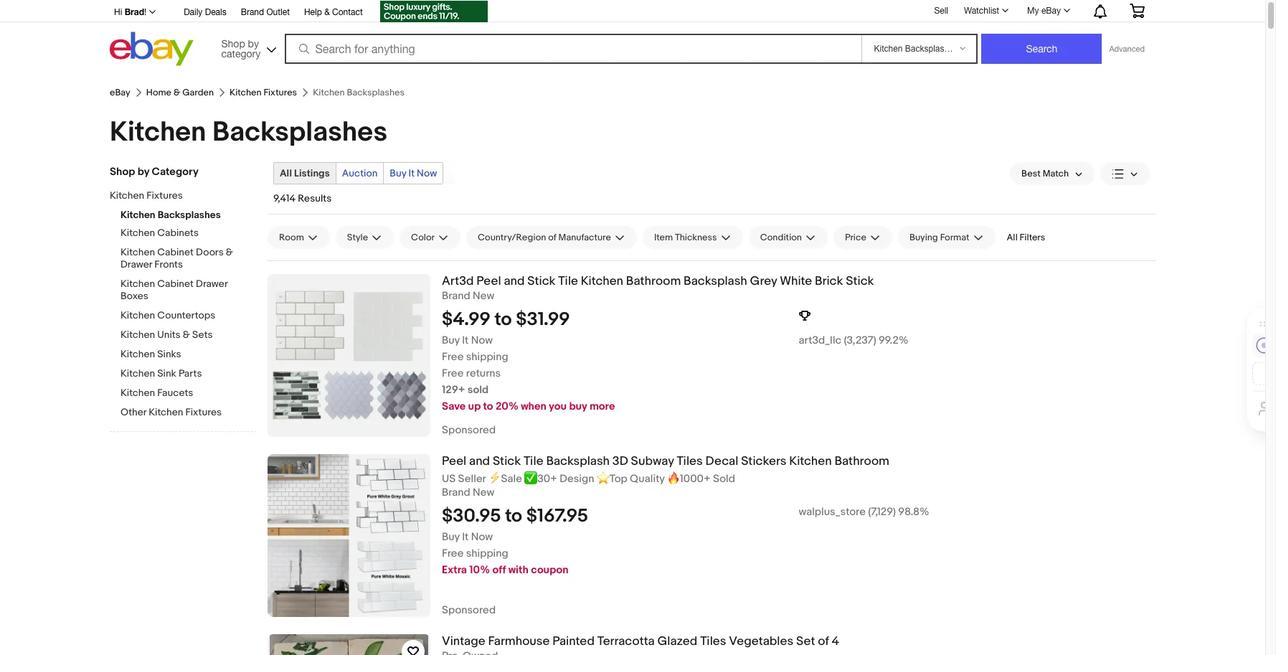 Task type: vqa. For each thing, say whether or not it's contained in the screenshot.
Peel And Stick Tile Backsplash 3D Subway Tiles Decal Stickers Kitchen Bathroom image
yes



Task type: describe. For each thing, give the bounding box(es) containing it.
kitchen fixtures
[[230, 87, 297, 98]]

all listings
[[280, 167, 330, 179]]

parts
[[179, 367, 202, 380]]

129+
[[442, 383, 465, 397]]

now for $30.95
[[471, 530, 493, 544]]

sponsored for $30.95
[[442, 604, 496, 617]]

fronts
[[154, 258, 183, 271]]

(7,129)
[[869, 505, 896, 519]]

vegetables
[[729, 634, 794, 649]]

kitchen countertops link
[[121, 309, 257, 323]]

help & contact link
[[304, 5, 363, 21]]

vintage farmhouse painted terracotta  glazed tiles vegetables  set of 4
[[442, 634, 840, 649]]

bathroom inside "art3d peel and stick tile kitchen bathroom backsplash grey white brick stick brand new"
[[626, 274, 681, 289]]

peel inside "art3d peel and stick tile kitchen bathroom backsplash grey white brick stick brand new"
[[477, 274, 501, 289]]

free for $30.95
[[442, 547, 464, 560]]

all for all filters
[[1007, 232, 1018, 243]]

backsplash inside peel and stick tile backsplash 3d subway tiles decal stickers kitchen bathroom us seller ⚡sale ✅30+ design ⭐top quality 🔥1000+ sold brand new
[[546, 454, 610, 469]]

1 vertical spatial ebay
[[110, 87, 130, 98]]

walplus_store (7,129) 98.8%
[[799, 505, 930, 519]]

fixtures for kitchen fixtures
[[264, 87, 297, 98]]

sell
[[935, 5, 949, 16]]

$4.99 to $31.99 buy it now free shipping free returns 129+ sold save up to 20% when you buy more
[[442, 308, 615, 413]]

home & garden
[[146, 87, 214, 98]]

⚡sale
[[488, 472, 522, 486]]

daily
[[184, 7, 203, 17]]

shop by category
[[221, 38, 261, 59]]

stick inside peel and stick tile backsplash 3d subway tiles decal stickers kitchen bathroom us seller ⚡sale ✅30+ design ⭐top quality 🔥1000+ sold brand new
[[493, 454, 521, 469]]

new inside peel and stick tile backsplash 3d subway tiles decal stickers kitchen bathroom us seller ⚡sale ✅30+ design ⭐top quality 🔥1000+ sold brand new
[[473, 486, 495, 499]]

✅30+
[[525, 472, 557, 486]]

with
[[509, 563, 529, 577]]

kitchen inside "art3d peel and stick tile kitchen bathroom backsplash grey white brick stick brand new"
[[581, 274, 624, 289]]

sink
[[157, 367, 176, 380]]

results
[[298, 192, 332, 205]]

1 horizontal spatial of
[[818, 634, 829, 649]]

and inside peel and stick tile backsplash 3d subway tiles decal stickers kitchen bathroom us seller ⚡sale ✅30+ design ⭐top quality 🔥1000+ sold brand new
[[469, 454, 490, 469]]

sponsored for $4.99
[[442, 423, 496, 437]]

$4.99
[[442, 308, 491, 331]]

terracotta
[[598, 634, 655, 649]]

tile inside peel and stick tile backsplash 3d subway tiles decal stickers kitchen bathroom us seller ⚡sale ✅30+ design ⭐top quality 🔥1000+ sold brand new
[[524, 454, 544, 469]]

99.2%
[[879, 334, 909, 347]]

filters
[[1020, 232, 1046, 243]]

to for $4.99
[[495, 308, 512, 331]]

1 vertical spatial tiles
[[701, 634, 727, 649]]

buy for $30.95
[[442, 530, 460, 544]]

painted
[[553, 634, 595, 649]]

subway
[[631, 454, 674, 469]]

watchlist
[[965, 6, 1000, 16]]

sold
[[468, 383, 489, 397]]

country/region of manufacture button
[[466, 226, 637, 249]]

country/region of manufacture
[[478, 232, 611, 243]]

returns
[[466, 367, 501, 380]]

get the coupon image
[[380, 1, 488, 22]]

art3d_llc (3,237) 99.2%
[[799, 334, 909, 347]]

ebay link
[[110, 87, 130, 98]]

art3d_llc
[[799, 334, 842, 347]]

kitchen cabinet doors & drawer fronts link
[[121, 246, 257, 272]]

1 horizontal spatial stick
[[528, 274, 556, 289]]

you
[[549, 400, 567, 413]]

buy
[[569, 400, 587, 413]]

backsplash inside "art3d peel and stick tile kitchen bathroom backsplash grey white brick stick brand new"
[[684, 274, 748, 289]]

condition
[[760, 232, 802, 243]]

fixtures for kitchen fixtures kitchen backsplashes kitchen cabinets kitchen cabinet doors & drawer fronts kitchen cabinet drawer boxes kitchen countertops kitchen units & sets kitchen sinks kitchen sink parts kitchen faucets other kitchen fixtures
[[147, 189, 183, 202]]

hi
[[114, 7, 122, 17]]

other
[[121, 406, 146, 418]]

art3d peel and stick tile kitchen bathroom backsplash grey white brick stick image
[[268, 274, 431, 437]]

it for $4.99
[[462, 334, 469, 347]]

design
[[560, 472, 595, 486]]

brand inside "art3d peel and stick tile kitchen bathroom backsplash grey white brick stick brand new"
[[442, 289, 470, 303]]

$30.95 to $167.95 buy it now free shipping extra 10% off with coupon
[[442, 505, 588, 577]]

🔥1000+
[[667, 472, 711, 486]]

view: list view image
[[1112, 166, 1139, 181]]

shop by category
[[110, 165, 199, 179]]

buy it now link
[[384, 163, 443, 184]]

0 vertical spatial backsplashes
[[212, 116, 388, 149]]

to for $30.95
[[505, 505, 523, 527]]

brand outlet
[[241, 7, 290, 17]]

hi brad !
[[114, 6, 146, 17]]

4
[[832, 634, 840, 649]]

art3d peel and stick tile kitchen bathroom backsplash grey white brick stick brand new
[[442, 274, 874, 303]]

brad
[[125, 6, 144, 17]]

auction
[[342, 167, 378, 179]]

and inside "art3d peel and stick tile kitchen bathroom backsplash grey white brick stick brand new"
[[504, 274, 525, 289]]

kitchen cabinet drawer boxes link
[[121, 278, 257, 304]]

brand inside account navigation
[[241, 7, 264, 17]]

brick
[[815, 274, 844, 289]]

peel inside peel and stick tile backsplash 3d subway tiles decal stickers kitchen bathroom us seller ⚡sale ✅30+ design ⭐top quality 🔥1000+ sold brand new
[[442, 454, 467, 469]]

Search for anything text field
[[287, 35, 859, 62]]

2 cabinet from the top
[[157, 278, 194, 290]]

tile inside "art3d peel and stick tile kitchen bathroom backsplash grey white brick stick brand new"
[[559, 274, 578, 289]]

0 vertical spatial kitchen fixtures link
[[230, 87, 297, 98]]

3d
[[613, 454, 629, 469]]

doors
[[196, 246, 224, 258]]

item
[[654, 232, 673, 243]]

vintage
[[442, 634, 486, 649]]

buy for $4.99
[[442, 334, 460, 347]]

all filters
[[1007, 232, 1046, 243]]

ebay inside my ebay link
[[1042, 6, 1061, 16]]

farmhouse
[[488, 634, 550, 649]]

my ebay
[[1028, 6, 1061, 16]]

quality
[[630, 472, 665, 486]]

peel and stick tile backsplash 3d subway tiles decal stickers kitchen bathroom image
[[268, 454, 431, 617]]

kitchen sinks link
[[121, 348, 257, 362]]

main content containing $4.99
[[268, 149, 1156, 655]]

$167.95
[[527, 505, 588, 527]]

watchlist link
[[957, 2, 1016, 19]]

new inside "art3d peel and stick tile kitchen bathroom backsplash grey white brick stick brand new"
[[473, 289, 495, 303]]

units
[[157, 329, 181, 341]]

& inside account navigation
[[324, 7, 330, 17]]

boxes
[[121, 290, 148, 302]]

none submit inside shop by category banner
[[982, 34, 1103, 64]]



Task type: locate. For each thing, give the bounding box(es) containing it.
tile up ✅30+
[[524, 454, 544, 469]]

1 vertical spatial of
[[818, 634, 829, 649]]

shop down deals
[[221, 38, 245, 49]]

2 vertical spatial buy
[[442, 530, 460, 544]]

kitchen fixtures kitchen backsplashes kitchen cabinets kitchen cabinet doors & drawer fronts kitchen cabinet drawer boxes kitchen countertops kitchen units & sets kitchen sinks kitchen sink parts kitchen faucets other kitchen fixtures
[[110, 189, 233, 418]]

it down $30.95
[[462, 530, 469, 544]]

2 horizontal spatial stick
[[846, 274, 874, 289]]

0 vertical spatial cabinet
[[157, 246, 194, 258]]

all up 9,414
[[280, 167, 292, 179]]

1 vertical spatial all
[[1007, 232, 1018, 243]]

style button
[[336, 226, 394, 249]]

kitchen fixtures link down category
[[110, 189, 246, 203]]

now inside $4.99 to $31.99 buy it now free shipping free returns 129+ sold save up to 20% when you buy more
[[471, 334, 493, 347]]

item thickness button
[[643, 226, 743, 249]]

peel
[[477, 274, 501, 289], [442, 454, 467, 469]]

0 vertical spatial tiles
[[677, 454, 703, 469]]

kitchen backsplashes
[[110, 116, 388, 149]]

shipping up "returns"
[[466, 350, 509, 364]]

shop left category
[[110, 165, 135, 179]]

0 vertical spatial sponsored
[[442, 423, 496, 437]]

condition button
[[749, 226, 828, 249]]

color button
[[400, 226, 461, 249]]

2 vertical spatial to
[[505, 505, 523, 527]]

0 horizontal spatial fixtures
[[147, 189, 183, 202]]

tiles inside peel and stick tile backsplash 3d subway tiles decal stickers kitchen bathroom us seller ⚡sale ✅30+ design ⭐top quality 🔥1000+ sold brand new
[[677, 454, 703, 469]]

0 vertical spatial buy
[[390, 167, 407, 179]]

2 vertical spatial fixtures
[[186, 406, 222, 418]]

buy down $30.95
[[442, 530, 460, 544]]

tiles right glazed
[[701, 634, 727, 649]]

& left sets
[[183, 329, 190, 341]]

buying
[[910, 232, 939, 243]]

best
[[1022, 168, 1041, 179]]

stick up ⚡sale
[[493, 454, 521, 469]]

bathroom up walplus_store (7,129) 98.8%
[[835, 454, 890, 469]]

best match button
[[1011, 162, 1095, 185]]

thickness
[[675, 232, 717, 243]]

art3d peel and stick tile kitchen bathroom backsplash grey white brick stick link
[[442, 274, 1156, 289]]

free
[[442, 350, 464, 364], [442, 367, 464, 380], [442, 547, 464, 560]]

save
[[442, 400, 466, 413]]

0 horizontal spatial shop
[[110, 165, 135, 179]]

now up color dropdown button
[[417, 167, 437, 179]]

drawer up boxes at the left top of the page
[[121, 258, 152, 271]]

1 horizontal spatial bathroom
[[835, 454, 890, 469]]

ebay
[[1042, 6, 1061, 16], [110, 87, 130, 98]]

and down country/region at the left top
[[504, 274, 525, 289]]

and up the seller
[[469, 454, 490, 469]]

new up $30.95
[[473, 486, 495, 499]]

shipping up the 10%
[[466, 547, 509, 560]]

2 vertical spatial now
[[471, 530, 493, 544]]

and
[[504, 274, 525, 289], [469, 454, 490, 469]]

brand inside peel and stick tile backsplash 3d subway tiles decal stickers kitchen bathroom us seller ⚡sale ✅30+ design ⭐top quality 🔥1000+ sold brand new
[[442, 486, 470, 499]]

account navigation
[[106, 0, 1156, 24]]

category
[[152, 165, 199, 179]]

⭐top
[[597, 472, 628, 486]]

your shopping cart image
[[1130, 4, 1146, 18]]

shipping inside $4.99 to $31.99 buy it now free shipping free returns 129+ sold save up to 20% when you buy more
[[466, 350, 509, 364]]

2 vertical spatial brand
[[442, 486, 470, 499]]

to inside $30.95 to $167.95 buy it now free shipping extra 10% off with coupon
[[505, 505, 523, 527]]

main content
[[268, 149, 1156, 655]]

off
[[493, 563, 506, 577]]

sets
[[192, 329, 213, 341]]

of left manufacture
[[548, 232, 557, 243]]

it
[[409, 167, 415, 179], [462, 334, 469, 347], [462, 530, 469, 544]]

1 horizontal spatial all
[[1007, 232, 1018, 243]]

category
[[221, 48, 261, 59]]

seller
[[458, 472, 486, 486]]

2 free from the top
[[442, 367, 464, 380]]

backsplashes up all listings link
[[212, 116, 388, 149]]

stickers
[[741, 454, 787, 469]]

1 vertical spatial backsplash
[[546, 454, 610, 469]]

0 vertical spatial peel
[[477, 274, 501, 289]]

2 shipping from the top
[[466, 547, 509, 560]]

it right auction
[[409, 167, 415, 179]]

1 vertical spatial to
[[483, 400, 493, 413]]

cabinet down cabinets
[[157, 246, 194, 258]]

coupon
[[531, 563, 569, 577]]

1 vertical spatial brand
[[442, 289, 470, 303]]

1 vertical spatial free
[[442, 367, 464, 380]]

fixtures up kitchen backsplashes
[[264, 87, 297, 98]]

buy inside $30.95 to $167.95 buy it now free shipping extra 10% off with coupon
[[442, 530, 460, 544]]

0 vertical spatial fixtures
[[264, 87, 297, 98]]

brand left outlet
[[241, 7, 264, 17]]

free for $4.99
[[442, 350, 464, 364]]

by down "brand outlet" link
[[248, 38, 259, 49]]

(3,237)
[[844, 334, 877, 347]]

shop inside shop by category
[[221, 38, 245, 49]]

it inside $4.99 to $31.99 buy it now free shipping free returns 129+ sold save up to 20% when you buy more
[[462, 334, 469, 347]]

all filters button
[[1002, 226, 1052, 249]]

help
[[304, 7, 322, 17]]

0 horizontal spatial by
[[138, 165, 149, 179]]

0 vertical spatial ebay
[[1042, 6, 1061, 16]]

9,414 results
[[273, 192, 332, 205]]

art3d
[[442, 274, 474, 289]]

shop by category banner
[[106, 0, 1156, 70]]

garden
[[182, 87, 214, 98]]

shipping inside $30.95 to $167.95 buy it now free shipping extra 10% off with coupon
[[466, 547, 509, 560]]

0 horizontal spatial drawer
[[121, 258, 152, 271]]

1 horizontal spatial tile
[[559, 274, 578, 289]]

deals
[[205, 7, 227, 17]]

item thickness
[[654, 232, 717, 243]]

1 vertical spatial backsplashes
[[158, 209, 221, 221]]

my ebay link
[[1020, 2, 1077, 19]]

cabinet down the fronts
[[157, 278, 194, 290]]

brand up $30.95
[[442, 486, 470, 499]]

sold
[[713, 472, 735, 486]]

fixtures down kitchen faucets link
[[186, 406, 222, 418]]

1 vertical spatial by
[[138, 165, 149, 179]]

buy inside $4.99 to $31.99 buy it now free shipping free returns 129+ sold save up to 20% when you buy more
[[442, 334, 460, 347]]

3 free from the top
[[442, 547, 464, 560]]

match
[[1043, 168, 1069, 179]]

sponsored up vintage
[[442, 604, 496, 617]]

to right up
[[483, 400, 493, 413]]

all inside the 'all filters' button
[[1007, 232, 1018, 243]]

kitchen faucets link
[[121, 387, 257, 400]]

0 vertical spatial of
[[548, 232, 557, 243]]

0 horizontal spatial and
[[469, 454, 490, 469]]

backsplashes inside kitchen fixtures kitchen backsplashes kitchen cabinets kitchen cabinet doors & drawer fronts kitchen cabinet drawer boxes kitchen countertops kitchen units & sets kitchen sinks kitchen sink parts kitchen faucets other kitchen fixtures
[[158, 209, 221, 221]]

2 new from the top
[[473, 486, 495, 499]]

ebay left home
[[110, 87, 130, 98]]

1 vertical spatial drawer
[[196, 278, 228, 290]]

1 vertical spatial sponsored
[[442, 604, 496, 617]]

1 horizontal spatial by
[[248, 38, 259, 49]]

1 sponsored from the top
[[442, 423, 496, 437]]

0 horizontal spatial ebay
[[110, 87, 130, 98]]

0 vertical spatial and
[[504, 274, 525, 289]]

style
[[347, 232, 368, 243]]

brand outlet link
[[241, 5, 290, 21]]

& right home
[[174, 87, 180, 98]]

buy down $4.99
[[442, 334, 460, 347]]

1 shipping from the top
[[466, 350, 509, 364]]

price
[[845, 232, 867, 243]]

of inside dropdown button
[[548, 232, 557, 243]]

0 vertical spatial drawer
[[121, 258, 152, 271]]

peel and stick tile backsplash 3d subway tiles decal stickers kitchen bathroom us seller ⚡sale ✅30+ design ⭐top quality 🔥1000+ sold brand new
[[442, 454, 890, 499]]

1 vertical spatial and
[[469, 454, 490, 469]]

0 vertical spatial shipping
[[466, 350, 509, 364]]

all inside all listings link
[[280, 167, 292, 179]]

0 horizontal spatial stick
[[493, 454, 521, 469]]

fixtures
[[264, 87, 297, 98], [147, 189, 183, 202], [186, 406, 222, 418]]

it for $30.95
[[462, 530, 469, 544]]

0 vertical spatial new
[[473, 289, 495, 303]]

all for all listings
[[280, 167, 292, 179]]

& right the help on the left of page
[[324, 7, 330, 17]]

2 vertical spatial it
[[462, 530, 469, 544]]

None submit
[[982, 34, 1103, 64]]

outlet
[[267, 7, 290, 17]]

peel and stick tile backsplash 3d subway tiles decal stickers kitchen bathroom link
[[442, 454, 1156, 469]]

1 vertical spatial kitchen fixtures link
[[110, 189, 246, 203]]

1 cabinet from the top
[[157, 246, 194, 258]]

free inside $30.95 to $167.95 buy it now free shipping extra 10% off with coupon
[[442, 547, 464, 560]]

shipping
[[466, 350, 509, 364], [466, 547, 509, 560]]

decal
[[706, 454, 739, 469]]

when
[[521, 400, 547, 413]]

shipping for $30.95
[[466, 547, 509, 560]]

1 vertical spatial tile
[[524, 454, 544, 469]]

0 vertical spatial free
[[442, 350, 464, 364]]

by left category
[[138, 165, 149, 179]]

fixtures down category
[[147, 189, 183, 202]]

0 horizontal spatial of
[[548, 232, 557, 243]]

top rated plus image
[[799, 310, 811, 322]]

buy right auction
[[390, 167, 407, 179]]

now down $4.99
[[471, 334, 493, 347]]

1 horizontal spatial fixtures
[[186, 406, 222, 418]]

shipping for $4.99
[[466, 350, 509, 364]]

stick right brick
[[846, 274, 874, 289]]

0 vertical spatial shop
[[221, 38, 245, 49]]

1 vertical spatial peel
[[442, 454, 467, 469]]

manufacture
[[559, 232, 611, 243]]

1 horizontal spatial backsplash
[[684, 274, 748, 289]]

1 vertical spatial it
[[462, 334, 469, 347]]

0 vertical spatial it
[[409, 167, 415, 179]]

to down ⚡sale
[[505, 505, 523, 527]]

buying format button
[[899, 226, 996, 249]]

daily deals link
[[184, 5, 227, 21]]

0 horizontal spatial tile
[[524, 454, 544, 469]]

ebay right my
[[1042, 6, 1061, 16]]

all
[[280, 167, 292, 179], [1007, 232, 1018, 243]]

1 vertical spatial shipping
[[466, 547, 509, 560]]

1 horizontal spatial shop
[[221, 38, 245, 49]]

1 vertical spatial buy
[[442, 334, 460, 347]]

of left 4 at the bottom right of the page
[[818, 634, 829, 649]]

bathroom inside peel and stick tile backsplash 3d subway tiles decal stickers kitchen bathroom us seller ⚡sale ✅30+ design ⭐top quality 🔥1000+ sold brand new
[[835, 454, 890, 469]]

98.8%
[[899, 505, 930, 519]]

format
[[941, 232, 970, 243]]

listings
[[294, 167, 330, 179]]

brand down the art3d
[[442, 289, 470, 303]]

10%
[[470, 563, 490, 577]]

0 horizontal spatial backsplash
[[546, 454, 610, 469]]

backsplashes
[[212, 116, 388, 149], [158, 209, 221, 221]]

0 vertical spatial to
[[495, 308, 512, 331]]

$31.99
[[516, 308, 570, 331]]

1 vertical spatial shop
[[110, 165, 135, 179]]

now down $30.95
[[471, 530, 493, 544]]

stick up $31.99
[[528, 274, 556, 289]]

by for category
[[138, 165, 149, 179]]

it inside $30.95 to $167.95 buy it now free shipping extra 10% off with coupon
[[462, 530, 469, 544]]

$30.95
[[442, 505, 501, 527]]

1 horizontal spatial peel
[[477, 274, 501, 289]]

now inside $30.95 to $167.95 buy it now free shipping extra 10% off with coupon
[[471, 530, 493, 544]]

by inside shop by category
[[248, 38, 259, 49]]

sell link
[[928, 5, 955, 16]]

1 free from the top
[[442, 350, 464, 364]]

kitchen fixtures link up kitchen backsplashes
[[230, 87, 297, 98]]

grey
[[750, 274, 777, 289]]

buy it now
[[390, 167, 437, 179]]

home
[[146, 87, 172, 98]]

0 horizontal spatial bathroom
[[626, 274, 681, 289]]

1 vertical spatial cabinet
[[157, 278, 194, 290]]

0 vertical spatial tile
[[559, 274, 578, 289]]

1 vertical spatial fixtures
[[147, 189, 183, 202]]

&
[[324, 7, 330, 17], [174, 87, 180, 98], [226, 246, 233, 258], [183, 329, 190, 341]]

all left filters
[[1007, 232, 1018, 243]]

shop for shop by category
[[221, 38, 245, 49]]

0 horizontal spatial all
[[280, 167, 292, 179]]

drawer down the "doors"
[[196, 278, 228, 290]]

kitchen
[[230, 87, 262, 98], [110, 116, 206, 149], [110, 189, 144, 202], [121, 209, 155, 221], [121, 227, 155, 239], [121, 246, 155, 258], [581, 274, 624, 289], [121, 278, 155, 290], [121, 309, 155, 322], [121, 329, 155, 341], [121, 348, 155, 360], [121, 367, 155, 380], [121, 387, 155, 399], [149, 406, 183, 418], [790, 454, 832, 469]]

0 horizontal spatial peel
[[442, 454, 467, 469]]

new up $4.99
[[473, 289, 495, 303]]

0 vertical spatial backsplash
[[684, 274, 748, 289]]

1 vertical spatial bathroom
[[835, 454, 890, 469]]

0 vertical spatial brand
[[241, 7, 264, 17]]

1 new from the top
[[473, 289, 495, 303]]

& right the "doors"
[[226, 246, 233, 258]]

1 vertical spatial new
[[473, 486, 495, 499]]

0 vertical spatial all
[[280, 167, 292, 179]]

more
[[590, 400, 615, 413]]

2 sponsored from the top
[[442, 604, 496, 617]]

kitchen sink parts link
[[121, 367, 257, 381]]

tile up $31.99
[[559, 274, 578, 289]]

it down $4.99
[[462, 334, 469, 347]]

2 vertical spatial free
[[442, 547, 464, 560]]

to right $4.99
[[495, 308, 512, 331]]

bathroom down item
[[626, 274, 681, 289]]

set
[[797, 634, 816, 649]]

vintage farmhouse painted terracotta  glazed tiles vegetables  set of 4 link
[[442, 634, 1156, 649]]

by for category
[[248, 38, 259, 49]]

peel up "us"
[[442, 454, 467, 469]]

0 vertical spatial now
[[417, 167, 437, 179]]

sinks
[[157, 348, 181, 360]]

white
[[780, 274, 812, 289]]

0 vertical spatial by
[[248, 38, 259, 49]]

!
[[144, 7, 146, 17]]

shop by category button
[[215, 32, 280, 63]]

0 vertical spatial bathroom
[[626, 274, 681, 289]]

1 horizontal spatial drawer
[[196, 278, 228, 290]]

backsplashes up the kitchen cabinets link in the left of the page
[[158, 209, 221, 221]]

sponsored down up
[[442, 423, 496, 437]]

kitchen units & sets link
[[121, 329, 257, 342]]

2 horizontal spatial fixtures
[[264, 87, 297, 98]]

peel right the art3d
[[477, 274, 501, 289]]

1 horizontal spatial ebay
[[1042, 6, 1061, 16]]

advanced link
[[1103, 34, 1153, 63]]

price button
[[834, 226, 893, 249]]

auction link
[[336, 163, 383, 184]]

tiles up "🔥1000+"
[[677, 454, 703, 469]]

1 vertical spatial now
[[471, 334, 493, 347]]

now
[[417, 167, 437, 179], [471, 334, 493, 347], [471, 530, 493, 544]]

backsplash up design
[[546, 454, 610, 469]]

of
[[548, 232, 557, 243], [818, 634, 829, 649]]

backsplash down thickness
[[684, 274, 748, 289]]

contact
[[332, 7, 363, 17]]

shop for shop by category
[[110, 165, 135, 179]]

kitchen inside peel and stick tile backsplash 3d subway tiles decal stickers kitchen bathroom us seller ⚡sale ✅30+ design ⭐top quality 🔥1000+ sold brand new
[[790, 454, 832, 469]]

1 horizontal spatial and
[[504, 274, 525, 289]]

now for $4.99
[[471, 334, 493, 347]]



